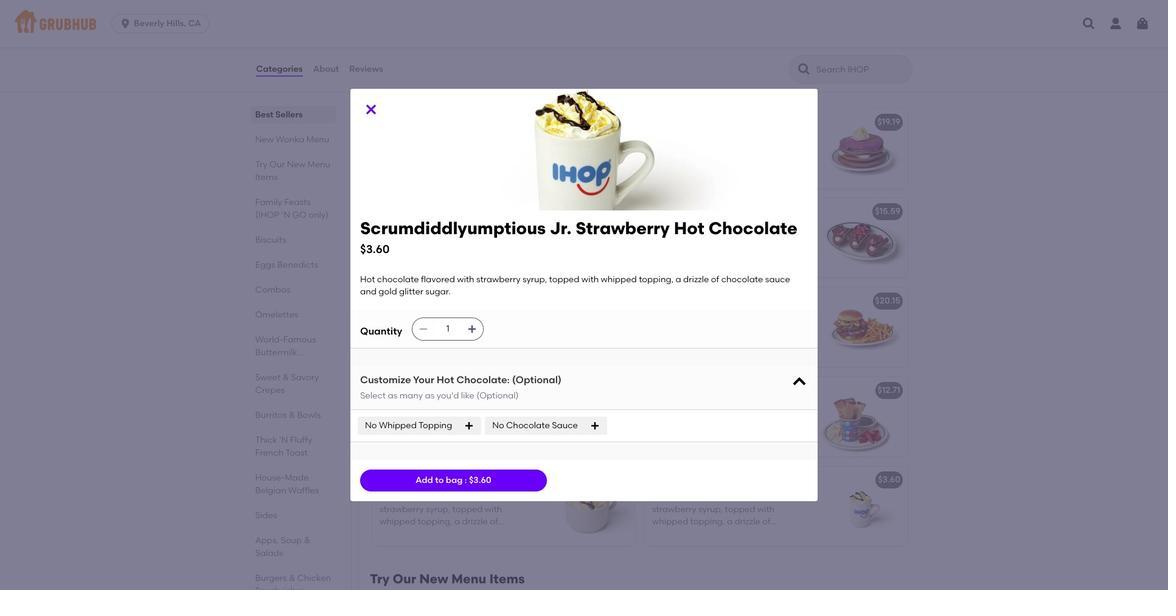 Task type: describe. For each thing, give the bounding box(es) containing it.
scrumdiddlyumptious for scrumdiddlyumptious strawberry hot chocolate
[[380, 475, 472, 485]]

pancakes inside 'world-famous buttermilk pancakes sweet & savory crepes'
[[256, 360, 296, 371]]

burritos
[[256, 410, 287, 420]]

pancake,
[[488, 403, 526, 413]]

no for no whipped topping
[[365, 420, 377, 431]]

waffles
[[289, 486, 319, 496]]

chicken
[[298, 573, 331, 584]]

glitter down "scrumdiddlyumptious jr. strawberry hot chocolate"
[[762, 529, 787, 539]]

sauce
[[552, 420, 578, 431]]

wonka's for four
[[652, 117, 688, 127]]

glitter left the berry
[[399, 287, 424, 297]]

buttermilk for two
[[427, 224, 469, 234]]

Search IHOP search field
[[815, 64, 909, 75]]

four purple buttermilk pancakes layered with creamy cheesecake mousse & topped with purple cream cheese icing, whipped topping and gold glitter sugar.
[[652, 134, 802, 194]]

icing, for four
[[684, 171, 706, 182]]

made
[[285, 473, 309, 483]]

warm
[[380, 313, 405, 323]]

cheesecake for four purple buttermilk pancakes layered with creamy cheesecake mousse & topped with purple cream cheese icing, whipped topping and gold glitter sugar.
[[738, 147, 788, 157]]

strawberry for scrumdiddlyumptious strawberry hot chocolate image
[[380, 504, 424, 515]]

two purple buttermilk pancakes layered with creamy cheesecake mousse & topped with purple cream cheese icing, whipped topping and gold glitter sugar.
[[380, 224, 530, 283]]

best
[[256, 110, 274, 120]]

1 vertical spatial (optional)
[[477, 391, 519, 401]]

mixed
[[475, 338, 500, 348]]

'n inside "thick 'n fluffy french toast"
[[280, 435, 288, 445]]

topped down "scrumdiddlyumptious jr. strawberry hot chocolate"
[[725, 504, 755, 515]]

sellers
[[276, 110, 303, 120]]

savory
[[291, 372, 319, 383]]

$20.15
[[875, 296, 901, 306]]

layered for four
[[652, 147, 683, 157]]

eggs benedicts
[[256, 260, 319, 270]]

your
[[413, 374, 434, 386]]

and inside four purple buttermilk pancakes layered with creamy cheesecake mousse & topped with purple cream cheese icing, whipped topping and gold glitter sugar.
[[781, 171, 797, 182]]

pancake
[[700, 206, 736, 217]]

house-
[[256, 473, 285, 483]]

sliced
[[652, 403, 677, 413]]

wonka's perfectly purple pancakes - (short stack)
[[380, 206, 589, 217]]

apps,
[[256, 535, 279, 546]]

(short
[[534, 206, 560, 217]]

hoverchoc pancake tacos
[[652, 206, 763, 217]]

no for no chocolate sauce
[[492, 420, 504, 431]]

& inside 'world-famous buttermilk pancakes sweet & savory crepes'
[[283, 372, 289, 383]]

svg image up mixed
[[467, 325, 477, 334]]

tacos
[[738, 206, 763, 217]]

cream for four purple buttermilk pancakes layered with creamy cheesecake mousse & topped with purple cream cheese icing, whipped topping and gold glitter sugar.
[[775, 159, 802, 169]]

family
[[256, 197, 283, 208]]

new
[[419, 134, 436, 145]]

filled
[[417, 326, 437, 336]]

bag
[[446, 475, 463, 486]]

$19.19 for $19.19
[[878, 117, 901, 127]]

bacon
[[452, 415, 478, 425]]

a inside sliced french toast with a side of strawberries, banana and chocolate dipping sauce.
[[752, 403, 758, 413]]

paired
[[504, 134, 531, 145]]

toast
[[286, 448, 308, 458]]

scrambled
[[380, 415, 424, 425]]

chocolate inside scrumdiddlyumptious jr. strawberry hot chocolate $3.60
[[709, 218, 798, 238]]

thick
[[256, 435, 278, 445]]

perfectly for two
[[417, 206, 454, 217]]

scrumdiddlyumptious for scrumdiddlyumptious jr. strawberry hot chocolate $3.60
[[360, 218, 546, 238]]

toast
[[710, 403, 731, 413]]

categories button
[[256, 47, 303, 91]]

icing, for two
[[411, 261, 434, 271]]

wonka up new
[[402, 81, 447, 96]]

about button
[[313, 47, 340, 91]]

sauce for scrumdiddlyumptious strawberry hot chocolate image
[[424, 529, 449, 539]]

try inside try our new menu items
[[256, 159, 268, 170]]

purple down wonka's perfectly purple pancakes - (full stack)
[[746, 159, 773, 169]]

(full
[[807, 117, 824, 127]]

1 wonka's perfectly purple pancake, 1 scrambled egg, 1 bacon strip and 1 sausage link
[[380, 403, 531, 438]]

our
[[404, 134, 417, 145]]

1 vertical spatial try our new menu items
[[370, 572, 525, 587]]

$15.59
[[875, 206, 901, 217]]

flavored for scrumdiddlyumptious strawberry hot chocolate image
[[441, 492, 475, 502]]

select
[[360, 391, 386, 401]]

1 vertical spatial try
[[370, 572, 390, 587]]

jr. magical breakfast medley image
[[544, 377, 635, 457]]

scrumdiddlyumptious jr. strawberry hot chocolate image
[[817, 467, 908, 546]]

sugar. inside four purple buttermilk pancakes layered with creamy cheesecake mousse & topped with purple cream cheese icing, whipped topping and gold glitter sugar.
[[699, 184, 724, 194]]

& inside apps, soup & salads
[[304, 535, 311, 546]]

buttermilk
[[256, 347, 298, 358]]

daydream berry biscuit
[[380, 296, 478, 306]]

like
[[461, 391, 475, 401]]

:
[[465, 475, 467, 486]]

syrup, for scrumdiddlyumptious strawberry hot chocolate image
[[426, 504, 450, 515]]

and inside "1 wonka's perfectly purple pancake, 1 scrambled egg, 1 bacon strip and 1 sausage link"
[[500, 415, 517, 425]]

sauce for scrumdiddlyumptious jr. strawberry hot chocolate image
[[696, 529, 721, 539]]

svg image right sauce
[[590, 421, 600, 431]]

topped down :
[[452, 504, 483, 515]]

cheese for two purple buttermilk pancakes layered with creamy cheesecake mousse & topped with purple cream cheese icing, whipped topping and gold glitter sugar.
[[380, 261, 409, 271]]

sausage
[[380, 427, 415, 438]]

meat
[[426, 147, 449, 157]]

a inside warm and flaky buttermilk biscuit split and filled with creamy cheesecake mousse, a mixed berry topping, topped with purple cream cheese icing and powdered sugar.
[[468, 338, 473, 348]]

ca
[[188, 18, 201, 29]]

famous
[[284, 335, 316, 345]]

Input item quantity number field
[[435, 318, 461, 340]]

cheesecake for two purple buttermilk pancakes layered with creamy cheesecake mousse & topped with purple cream cheese icing, whipped topping and gold glitter sugar.
[[466, 236, 515, 246]]

creamy inside warm and flaky buttermilk biscuit split and filled with creamy cheesecake mousse, a mixed berry topping, topped with purple cream cheese icing and powdered sugar.
[[458, 326, 490, 336]]

of inside sliced french toast with a side of strawberries, banana and chocolate dipping sauce.
[[779, 403, 787, 413]]

cheese for four purple buttermilk pancakes layered with creamy cheesecake mousse & topped with purple cream cheese icing, whipped topping and gold glitter sugar.
[[652, 171, 682, 182]]

banana
[[707, 415, 740, 425]]

sugar. inside warm and flaky buttermilk biscuit split and filled with creamy cheesecake mousse, a mixed berry topping, topped with purple cream cheese icing and powdered sugar.
[[496, 363, 521, 373]]

scrumdiddlyumptious jr. strawberry hot chocolate $3.60
[[360, 218, 798, 256]]

beverly hills, ca button
[[111, 14, 214, 33]]

1 down pancake, at the left of the page
[[519, 415, 522, 425]]

belgian
[[256, 486, 287, 496]]

only)
[[309, 210, 329, 220]]

wonka's perfectly purple pancakes - (short stack) image
[[544, 199, 635, 278]]

cheese inside warm and flaky buttermilk biscuit split and filled with creamy cheesecake mousse, a mixed berry topping, topped with purple cream cheese icing and powdered sugar.
[[380, 363, 409, 373]]

1 horizontal spatial new wonka menu
[[370, 81, 485, 96]]

you'd
[[437, 391, 459, 401]]

purple down wonka's perfectly purple pancakes - (short stack)
[[474, 248, 500, 259]]

whipped inside four purple buttermilk pancakes layered with creamy cheesecake mousse & topped with purple cream cheese icing, whipped topping and gold glitter sugar.
[[708, 171, 744, 182]]

breakfast
[[428, 385, 469, 396]]

$19.19 +
[[602, 117, 630, 127]]

drizzle for scrumdiddlyumptious jr. strawberry hot chocolate image
[[735, 517, 761, 527]]

quantity
[[360, 325, 402, 337]]

1 horizontal spatial items
[[490, 572, 525, 587]]

1 down 'select'
[[380, 403, 383, 413]]

topping, inside warm and flaky buttermilk biscuit split and filled with creamy cheesecake mousse, a mixed berry topping, topped with purple cream cheese icing and powdered sugar.
[[380, 350, 414, 361]]

gold down scrumdiddlyumptious strawberry hot chocolate
[[469, 529, 488, 539]]

pancakes for two purple buttermilk pancakes layered with creamy cheesecake mousse & topped with purple cream cheese icing, whipped topping and gold glitter sugar.
[[486, 206, 526, 217]]

customize your hot chocolate: (optional) select as many as you'd like (optional)
[[360, 374, 562, 401]]

medley
[[471, 385, 501, 396]]

reviews
[[349, 64, 383, 74]]

cream inside warm and flaky buttermilk biscuit split and filled with creamy cheesecake mousse, a mixed berry topping, topped with purple cream cheese icing and powdered sugar.
[[497, 350, 524, 361]]

0 horizontal spatial jr.
[[380, 385, 390, 396]]

browns.
[[491, 147, 523, 157]]

hoverchoc pancake tacos image
[[817, 199, 908, 278]]

gold down "scrumdiddlyumptious jr. strawberry hot chocolate"
[[742, 529, 760, 539]]

pancakes for two purple buttermilk pancakes layered with creamy cheesecake mousse & topped with purple cream cheese icing, whipped topping and gold glitter sugar.
[[471, 224, 512, 234]]

syrup, for scrumdiddlyumptious jr. strawberry hot chocolate image
[[699, 504, 723, 515]]

wonka inside enjoy our new wonka entrées, paired with eggs*, meat and hash browns.
[[438, 134, 467, 145]]

hot chocolate flavored with strawberry syrup, topped with whipped topping, a drizzle of chocolate sauce and gold glitter sugar. down scrumdiddlyumptious jr. strawberry hot chocolate $3.60
[[360, 274, 792, 297]]

cheesecake inside warm and flaky buttermilk biscuit split and filled with creamy cheesecake mousse, a mixed berry topping, topped with purple cream cheese icing and powdered sugar.
[[380, 338, 429, 348]]

mousse for four
[[652, 159, 684, 169]]

purple for four purple buttermilk pancakes layered with creamy cheesecake mousse & topped with purple cream cheese icing, whipped topping and gold glitter sugar.
[[729, 117, 756, 127]]

omelettes
[[256, 310, 299, 320]]

wonka's
[[385, 403, 419, 413]]

pancakes for four purple buttermilk pancakes layered with creamy cheesecake mousse & topped with purple cream cheese icing, whipped topping and gold glitter sugar.
[[746, 134, 786, 145]]

reviews button
[[349, 47, 384, 91]]

crepes
[[256, 385, 285, 396]]

topped inside 'two purple buttermilk pancakes layered with creamy cheesecake mousse & topped with purple cream cheese icing, whipped topping and gold glitter sugar.'
[[422, 248, 452, 259]]

1 horizontal spatial $3.60
[[469, 475, 491, 486]]

gold inside four purple buttermilk pancakes layered with creamy cheesecake mousse & topped with purple cream cheese icing, whipped topping and gold glitter sugar.
[[652, 184, 671, 194]]

wonka's perfectly purple pancakes - (full stack) image
[[817, 109, 908, 188]]

1 up the no chocolate sauce
[[528, 403, 531, 413]]

layered for two
[[380, 236, 411, 246]]

1 horizontal spatial syrup,
[[523, 274, 547, 285]]

$12.71
[[878, 385, 901, 396]]

jr. magical breakfast medley
[[380, 385, 501, 396]]

apps, soup & salads
[[256, 535, 311, 559]]

stack) for wonka's perfectly purple pancakes - (short stack)
[[562, 206, 589, 217]]

burgers
[[256, 573, 287, 584]]

scrumdiddlyumptious for scrumdiddlyumptious jr. strawberry hot chocolate
[[652, 475, 744, 485]]

fluffy
[[290, 435, 313, 445]]

magical
[[392, 385, 426, 396]]

topping for four purple buttermilk pancakes layered with creamy cheesecake mousse & topped with purple cream cheese icing, whipped topping and gold glitter sugar.
[[746, 171, 779, 182]]

benedicts
[[278, 260, 319, 270]]

0 vertical spatial try our new menu items
[[256, 159, 331, 183]]

berry
[[426, 296, 448, 306]]

biscuit
[[450, 296, 478, 306]]

perfectly for four
[[690, 117, 727, 127]]

svg image down flaky
[[419, 325, 429, 334]]



Task type: vqa. For each thing, say whether or not it's contained in the screenshot.
Dothan
no



Task type: locate. For each thing, give the bounding box(es) containing it.
svg image inside beverly hills, ca button
[[119, 18, 132, 30]]

mousse inside four purple buttermilk pancakes layered with creamy cheesecake mousse & topped with purple cream cheese icing, whipped topping and gold glitter sugar.
[[652, 159, 684, 169]]

0 horizontal spatial as
[[388, 391, 398, 401]]

cream for two purple buttermilk pancakes layered with creamy cheesecake mousse & topped with purple cream cheese icing, whipped topping and gold glitter sugar.
[[502, 248, 530, 259]]

french up strawberries,
[[679, 403, 708, 413]]

1 horizontal spatial mousse
[[652, 159, 684, 169]]

a
[[676, 274, 681, 285], [468, 338, 473, 348], [752, 403, 758, 413], [454, 517, 460, 527], [727, 517, 733, 527]]

2 horizontal spatial jr.
[[746, 475, 757, 485]]

- for (short
[[528, 206, 532, 217]]

0 vertical spatial buttermilk
[[701, 134, 744, 145]]

0 horizontal spatial drizzle
[[462, 517, 488, 527]]

cream down wonka's perfectly purple pancakes - (short stack)
[[502, 248, 530, 259]]

french down the thick
[[256, 448, 284, 458]]

main navigation navigation
[[0, 0, 1168, 47]]

1 vertical spatial topping
[[474, 261, 506, 271]]

perfectly
[[690, 117, 727, 127], [417, 206, 454, 217], [421, 403, 457, 413]]

0 vertical spatial (optional)
[[512, 374, 562, 386]]

sugar.
[[699, 184, 724, 194], [427, 273, 452, 283], [426, 287, 451, 297], [496, 363, 521, 373], [380, 541, 405, 552], [652, 541, 677, 552]]

and inside sliced french toast with a side of strawberries, banana and chocolate dipping sauce.
[[742, 415, 759, 425]]

1 vertical spatial 'n
[[280, 435, 288, 445]]

0 horizontal spatial mousse
[[380, 248, 411, 259]]

1 horizontal spatial french
[[679, 403, 708, 413]]

1 horizontal spatial drizzle
[[683, 274, 709, 285]]

mousse down two
[[380, 248, 411, 259]]

svg image
[[119, 18, 132, 30], [419, 325, 429, 334], [467, 325, 477, 334], [590, 421, 600, 431]]

0 vertical spatial topping
[[746, 171, 779, 182]]

& right sweet
[[283, 372, 289, 383]]

new wonka menu down sellers
[[256, 134, 330, 145]]

0 vertical spatial layered
[[652, 147, 683, 157]]

1 vertical spatial icing,
[[411, 261, 434, 271]]

& inside four purple buttermilk pancakes layered with creamy cheesecake mousse & topped with purple cream cheese icing, whipped topping and gold glitter sugar.
[[686, 159, 693, 169]]

2 vertical spatial purple
[[459, 403, 486, 413]]

0 vertical spatial french
[[679, 403, 708, 413]]

and inside enjoy our new wonka entrées, paired with eggs*, meat and hash browns.
[[451, 147, 467, 157]]

topped up the berry
[[422, 248, 452, 259]]

with
[[380, 147, 397, 157], [685, 147, 703, 157], [727, 159, 744, 169], [413, 236, 430, 246], [454, 248, 472, 259], [457, 274, 474, 285], [582, 274, 599, 285], [439, 326, 456, 336], [449, 350, 466, 361], [733, 403, 750, 413], [477, 492, 494, 502], [749, 492, 767, 502], [485, 504, 502, 515], [757, 504, 775, 515]]

1 horizontal spatial jr.
[[550, 218, 572, 238]]

berry
[[502, 338, 524, 348]]

icing,
[[684, 171, 706, 182], [411, 261, 434, 271]]

to
[[435, 475, 444, 486]]

0 horizontal spatial pancakes
[[256, 360, 296, 371]]

pancakes down wonka's perfectly purple pancakes - (short stack)
[[471, 224, 512, 234]]

0 vertical spatial items
[[256, 172, 278, 183]]

family feasts (ihop 'n go only)
[[256, 197, 329, 220]]

0 vertical spatial pancakes
[[746, 134, 786, 145]]

best sellers
[[256, 110, 303, 120]]

strawberry for scrumdiddlyumptious jr. strawberry hot chocolate
[[759, 475, 805, 485]]

1 horizontal spatial layered
[[652, 147, 683, 157]]

1 horizontal spatial strawberry
[[576, 218, 670, 238]]

0 horizontal spatial pancakes
[[471, 224, 512, 234]]

1 vertical spatial stack)
[[562, 206, 589, 217]]

add
[[416, 475, 433, 486]]

flaky
[[425, 313, 445, 323]]

no down pancake, at the left of the page
[[492, 420, 504, 431]]

powdered
[[452, 363, 494, 373]]

as down your
[[425, 391, 435, 401]]

icing, inside 'two purple buttermilk pancakes layered with creamy cheesecake mousse & topped with purple cream cheese icing, whipped topping and gold glitter sugar.'
[[411, 261, 434, 271]]

0 vertical spatial jr.
[[550, 218, 572, 238]]

cheesecake down wonka's perfectly purple pancakes - (short stack)
[[466, 236, 515, 246]]

icing
[[411, 363, 431, 373]]

topping inside 'two purple buttermilk pancakes layered with creamy cheesecake mousse & topped with purple cream cheese icing, whipped topping and gold glitter sugar.'
[[474, 261, 506, 271]]

icing, inside four purple buttermilk pancakes layered with creamy cheesecake mousse & topped with purple cream cheese icing, whipped topping and gold glitter sugar.
[[684, 171, 706, 182]]

pancakes down wonka's perfectly purple pancakes - (full stack)
[[746, 134, 786, 145]]

1 vertical spatial perfectly
[[417, 206, 454, 217]]

search icon image
[[797, 62, 812, 77]]

gold up warm
[[379, 287, 397, 297]]

pancakes inside four purple buttermilk pancakes layered with creamy cheesecake mousse & topped with purple cream cheese icing, whipped topping and gold glitter sugar.
[[746, 134, 786, 145]]

about
[[313, 64, 339, 74]]

1 vertical spatial layered
[[380, 236, 411, 246]]

1 vertical spatial purple
[[456, 206, 483, 217]]

no left whipped
[[365, 420, 377, 431]]

glitter up daydream on the bottom of the page
[[400, 273, 425, 283]]

flavored up the berry
[[421, 274, 455, 285]]

'n inside family feasts (ihop 'n go only)
[[282, 210, 291, 220]]

& up daydream berry biscuit
[[414, 248, 420, 259]]

1 vertical spatial french
[[256, 448, 284, 458]]

1 $19.19 from the left
[[602, 117, 625, 127]]

hot chocolate flavored with strawberry syrup, topped with whipped topping, a drizzle of chocolate sauce and gold glitter sugar. down add to bag : $3.60
[[380, 492, 514, 552]]

cheesecake down split
[[380, 338, 429, 348]]

gold
[[652, 184, 671, 194], [380, 273, 398, 283], [379, 287, 397, 297], [469, 529, 488, 539], [742, 529, 760, 539]]

0 vertical spatial -
[[801, 117, 805, 127]]

topped inside warm and flaky buttermilk biscuit split and filled with creamy cheesecake mousse, a mixed berry topping, topped with purple cream cheese icing and powdered sugar.
[[416, 350, 447, 361]]

wonka's
[[652, 117, 688, 127], [380, 206, 415, 217]]

buttermilk down wonka's perfectly purple pancakes - (full stack)
[[701, 134, 744, 145]]

layered
[[652, 147, 683, 157], [380, 236, 411, 246]]

cream down the berry
[[497, 350, 524, 361]]

1 vertical spatial cream
[[502, 248, 530, 259]]

+
[[625, 117, 630, 127]]

1 vertical spatial cheese
[[380, 261, 409, 271]]

2 vertical spatial perfectly
[[421, 403, 457, 413]]

purple up 'two purple buttermilk pancakes layered with creamy cheesecake mousse & topped with purple cream cheese icing, whipped topping and gold glitter sugar.'
[[456, 206, 483, 217]]

svg image
[[1082, 16, 1097, 31], [1135, 16, 1150, 31], [364, 102, 378, 117], [791, 374, 808, 391], [464, 421, 474, 431]]

hot chocolate flavored with strawberry syrup, topped with whipped topping, a drizzle of chocolate sauce and gold glitter sugar. down "scrumdiddlyumptious jr. strawberry hot chocolate"
[[652, 492, 787, 552]]

chocolate:
[[457, 374, 510, 386]]

pancakes down buttermilk
[[256, 360, 296, 371]]

0 horizontal spatial syrup,
[[426, 504, 450, 515]]

jr. for scrumdiddlyumptious jr. strawberry hot chocolate $3.60
[[550, 218, 572, 238]]

topping
[[746, 171, 779, 182], [474, 261, 506, 271]]

flavored down "scrumdiddlyumptious jr. strawberry hot chocolate"
[[713, 492, 747, 502]]

fantastical wonka burger image
[[817, 288, 908, 367]]

perfectly inside "1 wonka's perfectly purple pancake, 1 scrambled egg, 1 bacon strip and 1 sausage link"
[[421, 403, 457, 413]]

0 vertical spatial perfectly
[[690, 117, 727, 127]]

as up the wonka's
[[388, 391, 398, 401]]

1 vertical spatial items
[[490, 572, 525, 587]]

0 vertical spatial pancakes
[[758, 117, 799, 127]]

cheesecake down wonka's perfectly purple pancakes - (full stack)
[[738, 147, 788, 157]]

sweet
[[256, 372, 281, 383]]

2 horizontal spatial strawberry
[[652, 504, 697, 515]]

$3.60 inside scrumdiddlyumptious jr. strawberry hot chocolate $3.60
[[360, 242, 390, 256]]

hot chocolate flavored with strawberry syrup, topped with whipped topping, a drizzle of chocolate sauce and gold glitter sugar. for scrumdiddlyumptious strawberry hot chocolate image
[[380, 492, 514, 552]]

as
[[388, 391, 398, 401], [425, 391, 435, 401]]

hot chocolate flavored with strawberry syrup, topped with whipped topping, a drizzle of chocolate sauce and gold glitter sugar.
[[360, 274, 792, 297], [380, 492, 514, 552], [652, 492, 787, 552]]

whipped
[[379, 420, 417, 431]]

scrumdiddlyumptious inside scrumdiddlyumptious jr. strawberry hot chocolate $3.60
[[360, 218, 546, 238]]

hot inside scrumdiddlyumptious jr. strawberry hot chocolate $3.60
[[674, 218, 705, 238]]

2 horizontal spatial cheesecake
[[738, 147, 788, 157]]

stack) right (full
[[826, 117, 854, 127]]

0 horizontal spatial cheesecake
[[380, 338, 429, 348]]

cheese up daydream on the bottom of the page
[[380, 261, 409, 271]]

scrumdiddlyumptious strawberry hot chocolate
[[380, 475, 583, 485]]

purple for two purple buttermilk pancakes layered with creamy cheesecake mousse & topped with purple cream cheese icing, whipped topping and gold glitter sugar.
[[456, 206, 483, 217]]

topping up "tacos"
[[746, 171, 779, 182]]

jr.
[[550, 218, 572, 238], [380, 385, 390, 396], [746, 475, 757, 485]]

strawberry inside scrumdiddlyumptious jr. strawberry hot chocolate $3.60
[[576, 218, 670, 238]]

creamy down wonka's perfectly purple pancakes - (full stack)
[[705, 147, 736, 157]]

jr. for scrumdiddlyumptious jr. strawberry hot chocolate
[[746, 475, 757, 485]]

combos
[[256, 285, 291, 295]]

buttermilk inside 'two purple buttermilk pancakes layered with creamy cheesecake mousse & topped with purple cream cheese icing, whipped topping and gold glitter sugar.'
[[427, 224, 469, 234]]

hills,
[[166, 18, 186, 29]]

daydream berry biscuit image
[[544, 288, 635, 367]]

topping inside four purple buttermilk pancakes layered with creamy cheesecake mousse & topped with purple cream cheese icing, whipped topping and gold glitter sugar.
[[746, 171, 779, 182]]

perfectly up egg,
[[421, 403, 457, 413]]

topping up biscuit
[[474, 261, 506, 271]]

purple up four purple buttermilk pancakes layered with creamy cheesecake mousse & topped with purple cream cheese icing, whipped topping and gold glitter sugar.
[[729, 117, 756, 127]]

salads
[[256, 548, 284, 559]]

0 horizontal spatial our
[[270, 159, 285, 170]]

beverly
[[134, 18, 164, 29]]

0 vertical spatial cream
[[775, 159, 802, 169]]

wonka's combos image
[[544, 109, 635, 188]]

creamy inside four purple buttermilk pancakes layered with creamy cheesecake mousse & topped with purple cream cheese icing, whipped topping and gold glitter sugar.
[[705, 147, 736, 157]]

1 vertical spatial buttermilk
[[427, 224, 469, 234]]

0 horizontal spatial strawberry
[[380, 504, 424, 515]]

layered inside 'two purple buttermilk pancakes layered with creamy cheesecake mousse & topped with purple cream cheese icing, whipped topping and gold glitter sugar.'
[[380, 236, 411, 246]]

0 horizontal spatial items
[[256, 172, 278, 183]]

cheesecake inside four purple buttermilk pancakes layered with creamy cheesecake mousse & topped with purple cream cheese icing, whipped topping and gold glitter sugar.
[[738, 147, 788, 157]]

new inside try our new menu items
[[287, 159, 306, 170]]

creamy inside 'two purple buttermilk pancakes layered with creamy cheesecake mousse & topped with purple cream cheese icing, whipped topping and gold glitter sugar.'
[[432, 236, 463, 246]]

0 vertical spatial mousse
[[652, 159, 684, 169]]

add to bag : $3.60
[[416, 475, 491, 486]]

glitter down scrumdiddlyumptious strawberry hot chocolate
[[490, 529, 514, 539]]

& left bowls
[[289, 410, 296, 420]]

french inside "thick 'n fluffy french toast"
[[256, 448, 284, 458]]

'n right the thick
[[280, 435, 288, 445]]

purple down mixed
[[468, 350, 495, 361]]

&
[[686, 159, 693, 169], [414, 248, 420, 259], [283, 372, 289, 383], [289, 410, 296, 420], [304, 535, 311, 546], [289, 573, 296, 584]]

glitter inside four purple buttermilk pancakes layered with creamy cheesecake mousse & topped with purple cream cheese icing, whipped topping and gold glitter sugar.
[[673, 184, 697, 194]]

2 vertical spatial cheese
[[380, 363, 409, 373]]

new wonka menu up new
[[370, 81, 485, 96]]

cream down wonka's perfectly purple pancakes - (full stack)
[[775, 159, 802, 169]]

gold up hoverchoc
[[652, 184, 671, 194]]

thick 'n fluffy french toast
[[256, 435, 313, 458]]

layered down four
[[652, 147, 683, 157]]

whipped inside 'two purple buttermilk pancakes layered with creamy cheesecake mousse & topped with purple cream cheese icing, whipped topping and gold glitter sugar.'
[[436, 261, 472, 271]]

sauce
[[765, 274, 790, 285], [424, 529, 449, 539], [696, 529, 721, 539]]

2 horizontal spatial sauce
[[765, 274, 790, 285]]

go
[[293, 210, 307, 220]]

0 horizontal spatial sauce
[[424, 529, 449, 539]]

1 vertical spatial cheesecake
[[466, 236, 515, 246]]

sugar. inside 'two purple buttermilk pancakes layered with creamy cheesecake mousse & topped with purple cream cheese icing, whipped topping and gold glitter sugar.'
[[427, 273, 452, 283]]

with inside sliced french toast with a side of strawberries, banana and chocolate dipping sauce.
[[733, 403, 750, 413]]

0 horizontal spatial $19.19
[[602, 117, 625, 127]]

beverly hills, ca
[[134, 18, 201, 29]]

glitter inside 'two purple buttermilk pancakes layered with creamy cheesecake mousse & topped with purple cream cheese icing, whipped topping and gold glitter sugar.'
[[400, 273, 425, 283]]

1 horizontal spatial strawberry
[[476, 274, 521, 285]]

wonka's up four
[[652, 117, 688, 127]]

buttermilk for four
[[701, 134, 744, 145]]

0 horizontal spatial french
[[256, 448, 284, 458]]

2 vertical spatial cheesecake
[[380, 338, 429, 348]]

1 as from the left
[[388, 391, 398, 401]]

1 vertical spatial pancakes
[[486, 206, 526, 217]]

0 horizontal spatial stack)
[[562, 206, 589, 217]]

1 vertical spatial jr.
[[380, 385, 390, 396]]

egg,
[[426, 415, 444, 425]]

1 vertical spatial new wonka menu
[[256, 134, 330, 145]]

sauce.
[[686, 427, 713, 438]]

- left (short
[[528, 206, 532, 217]]

topped down scrumdiddlyumptious jr. strawberry hot chocolate $3.60
[[549, 274, 580, 285]]

creamy for two
[[432, 236, 463, 246]]

2 no from the left
[[492, 420, 504, 431]]

purple down like
[[459, 403, 486, 413]]

0 vertical spatial new wonka menu
[[370, 81, 485, 96]]

pancakes left (short
[[486, 206, 526, 217]]

$19.19 for $19.19 +
[[602, 117, 625, 127]]

- left (full
[[801, 117, 805, 127]]

layered inside four purple buttermilk pancakes layered with creamy cheesecake mousse & topped with purple cream cheese icing, whipped topping and gold glitter sugar.
[[652, 147, 683, 157]]

enjoy our new wonka entrées, paired with eggs*, meat and hash browns.
[[380, 134, 531, 157]]

2 horizontal spatial drizzle
[[735, 517, 761, 527]]

purple right four
[[673, 134, 699, 145]]

scrumdiddlyumptious strawberry hot chocolate image
[[544, 467, 635, 546]]

entrées,
[[469, 134, 502, 145]]

0 vertical spatial wonka's
[[652, 117, 688, 127]]

scrumdiddlyumptious jr. strawberry hot chocolate
[[652, 475, 868, 485]]

pancakes inside 'two purple buttermilk pancakes layered with creamy cheesecake mousse & topped with purple cream cheese icing, whipped topping and gold glitter sugar.'
[[471, 224, 512, 234]]

0 horizontal spatial icing,
[[411, 261, 434, 271]]

wonka's up two
[[380, 206, 415, 217]]

topped inside four purple buttermilk pancakes layered with creamy cheesecake mousse & topped with purple cream cheese icing, whipped topping and gold glitter sugar.
[[695, 159, 725, 169]]

drizzle for scrumdiddlyumptious strawberry hot chocolate image
[[462, 517, 488, 527]]

1 horizontal spatial icing,
[[684, 171, 706, 182]]

world-
[[256, 335, 284, 345]]

'n
[[282, 210, 291, 220], [280, 435, 288, 445]]

2 $19.19 from the left
[[878, 117, 901, 127]]

french inside sliced french toast with a side of strawberries, banana and chocolate dipping sauce.
[[679, 403, 708, 413]]

cheese up customize
[[380, 363, 409, 373]]

of
[[711, 274, 719, 285], [779, 403, 787, 413], [490, 517, 498, 527], [763, 517, 771, 527]]

four
[[652, 134, 671, 145]]

0 horizontal spatial topping
[[474, 261, 506, 271]]

0 horizontal spatial new wonka menu
[[256, 134, 330, 145]]

1 right egg,
[[446, 415, 450, 425]]

1 vertical spatial our
[[393, 572, 416, 587]]

0 vertical spatial cheesecake
[[738, 147, 788, 157]]

0 horizontal spatial $3.60
[[360, 242, 390, 256]]

daydream
[[380, 296, 424, 306]]

with inside enjoy our new wonka entrées, paired with eggs*, meat and hash browns.
[[380, 147, 397, 157]]

warm and flaky buttermilk biscuit split and filled with creamy cheesecake mousse, a mixed berry topping, topped with purple cream cheese icing and powdered sugar.
[[380, 313, 524, 373]]

cheese
[[652, 171, 682, 182], [380, 261, 409, 271], [380, 363, 409, 373]]

1 horizontal spatial no
[[492, 420, 504, 431]]

creamy for four
[[705, 147, 736, 157]]

& right soup
[[304, 535, 311, 546]]

hoverchoc
[[652, 206, 698, 217]]

cheese inside 'two purple buttermilk pancakes layered with creamy cheesecake mousse & topped with purple cream cheese icing, whipped topping and gold glitter sugar.'
[[380, 261, 409, 271]]

buttermilk down biscuit
[[447, 313, 489, 323]]

strawberry for scrumdiddlyumptious jr. strawberry hot chocolate image
[[652, 504, 697, 515]]

icing, up hoverchoc pancake tacos
[[684, 171, 706, 182]]

gold up daydream on the bottom of the page
[[380, 273, 398, 283]]

& inside burgers & chicken sandwiches
[[289, 573, 296, 584]]

1 horizontal spatial try our new menu items
[[370, 572, 525, 587]]

cheese up hoverchoc
[[652, 171, 682, 182]]

drizzle
[[683, 274, 709, 285], [462, 517, 488, 527], [735, 517, 761, 527]]

strawberry
[[576, 218, 670, 238], [474, 475, 520, 485], [759, 475, 805, 485]]

2 as from the left
[[425, 391, 435, 401]]

willy's jr. french toast dippers image
[[817, 377, 908, 457]]

2 horizontal spatial $3.60
[[878, 475, 901, 485]]

0 vertical spatial stack)
[[826, 117, 854, 127]]

1 no from the left
[[365, 420, 377, 431]]

1 horizontal spatial stack)
[[826, 117, 854, 127]]

pancakes
[[758, 117, 799, 127], [486, 206, 526, 217], [256, 360, 296, 371]]

cheesecake inside 'two purple buttermilk pancakes layered with creamy cheesecake mousse & topped with purple cream cheese icing, whipped topping and gold glitter sugar.'
[[466, 236, 515, 246]]

french
[[679, 403, 708, 413], [256, 448, 284, 458]]

icing, up daydream berry biscuit
[[411, 261, 434, 271]]

2 horizontal spatial pancakes
[[758, 117, 799, 127]]

side
[[760, 403, 777, 413]]

0 horizontal spatial wonka's
[[380, 206, 415, 217]]

many
[[400, 391, 423, 401]]

0 horizontal spatial no
[[365, 420, 377, 431]]

link
[[417, 427, 431, 438]]

chocolate inside sliced french toast with a side of strawberries, banana and chocolate dipping sauce.
[[761, 415, 803, 425]]

1 horizontal spatial $19.19
[[878, 117, 901, 127]]

wonka's for two
[[380, 206, 415, 217]]

gold inside 'two purple buttermilk pancakes layered with creamy cheesecake mousse & topped with purple cream cheese icing, whipped topping and gold glitter sugar.'
[[380, 273, 398, 283]]

buttermilk down wonka's perfectly purple pancakes - (short stack)
[[427, 224, 469, 234]]

'n left go
[[282, 210, 291, 220]]

cheese inside four purple buttermilk pancakes layered with creamy cheesecake mousse & topped with purple cream cheese icing, whipped topping and gold glitter sugar.
[[652, 171, 682, 182]]

0 horizontal spatial strawberry
[[474, 475, 520, 485]]

eggs*,
[[399, 147, 424, 157]]

purple inside warm and flaky buttermilk biscuit split and filled with creamy cheesecake mousse, a mixed berry topping, topped with purple cream cheese icing and powdered sugar.
[[468, 350, 495, 361]]

0 vertical spatial creamy
[[705, 147, 736, 157]]

stack) up scrumdiddlyumptious jr. strawberry hot chocolate $3.60
[[562, 206, 589, 217]]

strawberry for scrumdiddlyumptious jr. strawberry hot chocolate $3.60
[[576, 218, 670, 238]]

1 vertical spatial pancakes
[[471, 224, 512, 234]]

jr. inside scrumdiddlyumptious jr. strawberry hot chocolate $3.60
[[550, 218, 572, 238]]

& up sandwiches
[[289, 573, 296, 584]]

buttermilk inside warm and flaky buttermilk biscuit split and filled with creamy cheesecake mousse, a mixed berry topping, topped with purple cream cheese icing and powdered sugar.
[[447, 313, 489, 323]]

1 vertical spatial wonka's
[[380, 206, 415, 217]]

1 horizontal spatial topping
[[746, 171, 779, 182]]

hot inside 'customize your hot chocolate: (optional) select as many as you'd like (optional)'
[[437, 374, 454, 386]]

purple
[[729, 117, 756, 127], [456, 206, 483, 217], [459, 403, 486, 413]]

pancakes left (full
[[758, 117, 799, 127]]

& up hoverchoc
[[686, 159, 693, 169]]

glitter up hoverchoc
[[673, 184, 697, 194]]

pancakes for four purple buttermilk pancakes layered with creamy cheesecake mousse & topped with purple cream cheese icing, whipped topping and gold glitter sugar.
[[758, 117, 799, 127]]

strawberries,
[[652, 415, 705, 425]]

creamy down wonka's perfectly purple pancakes - (short stack)
[[432, 236, 463, 246]]

cream inside four purple buttermilk pancakes layered with creamy cheesecake mousse & topped with purple cream cheese icing, whipped topping and gold glitter sugar.
[[775, 159, 802, 169]]

1 vertical spatial creamy
[[432, 236, 463, 246]]

hot chocolate flavored with strawberry syrup, topped with whipped topping, a drizzle of chocolate sauce and gold glitter sugar. for scrumdiddlyumptious jr. strawberry hot chocolate image
[[652, 492, 787, 552]]

1 horizontal spatial pancakes
[[746, 134, 786, 145]]

0 vertical spatial 'n
[[282, 210, 291, 220]]

glitter
[[673, 184, 697, 194], [400, 273, 425, 283], [399, 287, 424, 297], [490, 529, 514, 539], [762, 529, 787, 539]]

1 horizontal spatial wonka's
[[652, 117, 688, 127]]

our
[[270, 159, 285, 170], [393, 572, 416, 587]]

$3.60
[[360, 242, 390, 256], [878, 475, 901, 485], [469, 475, 491, 486]]

stack) for wonka's perfectly purple pancakes - (full stack)
[[826, 117, 854, 127]]

1 horizontal spatial try
[[370, 572, 390, 587]]

(ihop
[[256, 210, 280, 220]]

mousse,
[[431, 338, 465, 348]]

mousse inside 'two purple buttermilk pancakes layered with creamy cheesecake mousse & topped with purple cream cheese icing, whipped topping and gold glitter sugar.'
[[380, 248, 411, 259]]

topped up icing
[[416, 350, 447, 361]]

cream inside 'two purple buttermilk pancakes layered with creamy cheesecake mousse & topped with purple cream cheese icing, whipped topping and gold glitter sugar.'
[[502, 248, 530, 259]]

sliced french toast with a side of strawberries, banana and chocolate dipping sauce.
[[652, 403, 803, 438]]

wonka down sellers
[[276, 134, 305, 145]]

$16.79
[[603, 206, 628, 217]]

layered down two
[[380, 236, 411, 246]]

creamy up mixed
[[458, 326, 490, 336]]

items
[[256, 172, 278, 183], [490, 572, 525, 587]]

2 vertical spatial cream
[[497, 350, 524, 361]]

perfectly up four purple buttermilk pancakes layered with creamy cheesecake mousse & topped with purple cream cheese icing, whipped topping and gold glitter sugar.
[[690, 117, 727, 127]]

2 vertical spatial jr.
[[746, 475, 757, 485]]

mousse down four
[[652, 159, 684, 169]]

strawberry
[[476, 274, 521, 285], [380, 504, 424, 515], [652, 504, 697, 515]]

flavored down bag
[[441, 492, 475, 502]]

customize
[[360, 374, 411, 386]]

1 horizontal spatial our
[[393, 572, 416, 587]]

purple inside "1 wonka's perfectly purple pancake, 1 scrambled egg, 1 bacon strip and 1 sausage link"
[[459, 403, 486, 413]]

and
[[451, 147, 467, 157], [781, 171, 797, 182], [508, 261, 525, 271], [360, 287, 377, 297], [407, 313, 423, 323], [399, 326, 415, 336], [433, 363, 450, 373], [500, 415, 517, 425], [742, 415, 759, 425], [451, 529, 467, 539], [723, 529, 740, 539]]

svg image left beverly
[[119, 18, 132, 30]]

1 horizontal spatial sauce
[[696, 529, 721, 539]]

2 vertical spatial creamy
[[458, 326, 490, 336]]

purple right two
[[398, 224, 425, 234]]

perfectly up 'two purple buttermilk pancakes layered with creamy cheesecake mousse & topped with purple cream cheese icing, whipped topping and gold glitter sugar.'
[[417, 206, 454, 217]]

1 horizontal spatial cheesecake
[[466, 236, 515, 246]]

no chocolate sauce
[[492, 420, 578, 431]]

burritos & bowls
[[256, 410, 321, 420]]

and inside 'two purple buttermilk pancakes layered with creamy cheesecake mousse & topped with purple cream cheese icing, whipped topping and gold glitter sugar.'
[[508, 261, 525, 271]]

wonka up meat
[[438, 134, 467, 145]]

topped up hoverchoc pancake tacos
[[695, 159, 725, 169]]

soup
[[281, 535, 302, 546]]

feasts
[[285, 197, 311, 208]]

mousse for two
[[380, 248, 411, 259]]

flavored for scrumdiddlyumptious jr. strawberry hot chocolate image
[[713, 492, 747, 502]]

our inside try our new menu items
[[270, 159, 285, 170]]

& inside 'two purple buttermilk pancakes layered with creamy cheesecake mousse & topped with purple cream cheese icing, whipped topping and gold glitter sugar.'
[[414, 248, 420, 259]]

topping for two purple buttermilk pancakes layered with creamy cheesecake mousse & topped with purple cream cheese icing, whipped topping and gold glitter sugar.
[[474, 261, 506, 271]]

buttermilk inside four purple buttermilk pancakes layered with creamy cheesecake mousse & topped with purple cream cheese icing, whipped topping and gold glitter sugar.
[[701, 134, 744, 145]]

- for (full
[[801, 117, 805, 127]]



